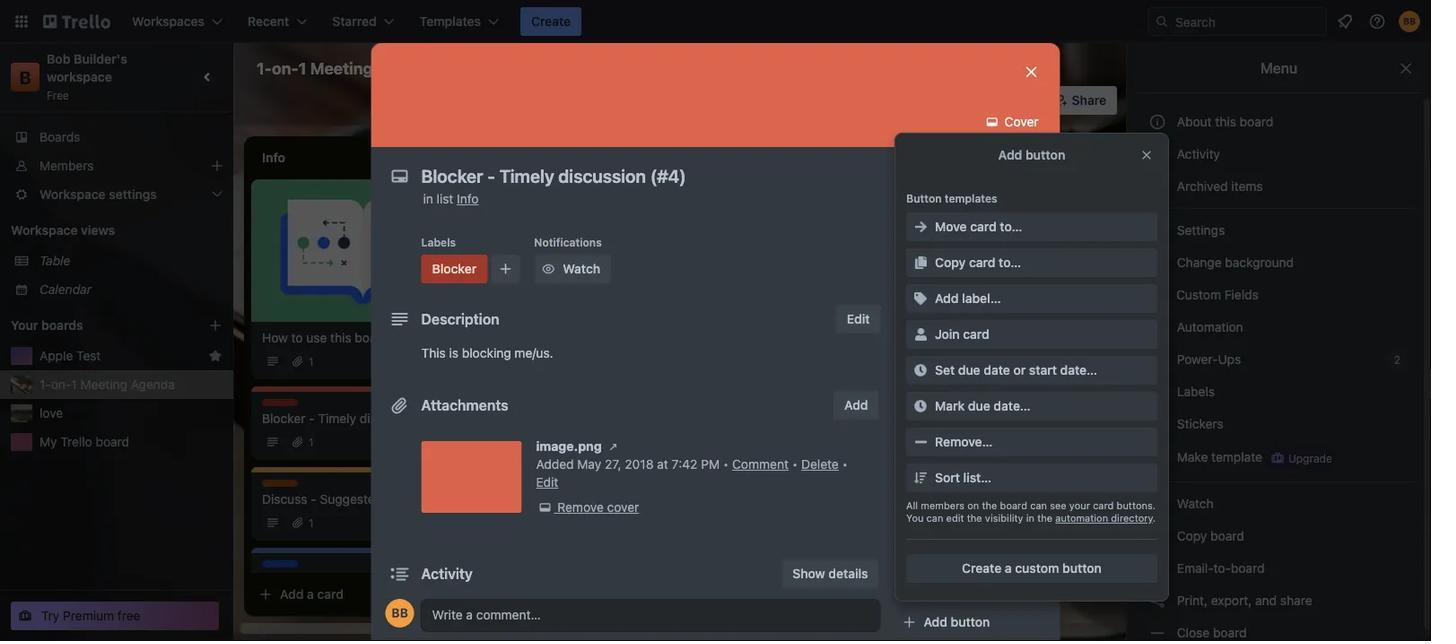 Task type: vqa. For each thing, say whether or not it's contained in the screenshot.
Power-
yes



Task type: locate. For each thing, give the bounding box(es) containing it.
starred icon image
[[208, 349, 223, 363]]

0 vertical spatial custom fields
[[1177, 288, 1259, 302]]

sm image for automation
[[1149, 319, 1167, 337]]

1 horizontal spatial on
[[948, 249, 963, 264]]

- inside "fyi fyi - discuss if interested (#6)"
[[284, 573, 290, 588]]

copy card to…
[[935, 255, 1022, 270]]

button
[[906, 192, 942, 205]]

1 horizontal spatial activity
[[1174, 147, 1220, 162]]

power-ups up all
[[895, 480, 954, 493]]

add power-ups link
[[895, 535, 1046, 564]]

blocker inside "blocker the team is stuck on x, how can we move forward?"
[[517, 188, 556, 200]]

- inside blocker blocker - timely discussion (#4)
[[309, 411, 315, 426]]

blocker inside color: red, title: "blocker" element
[[432, 262, 477, 276]]

create from template… image right (#6)
[[459, 588, 474, 602]]

sm image for email-to-board
[[1149, 560, 1167, 578]]

add left label… in the top right of the page
[[935, 291, 959, 306]]

the right for
[[661, 267, 680, 282]]

timely
[[318, 411, 356, 426]]

is up forward?
[[575, 199, 584, 214]]

bob builder (bobbuilder40) image up cover
[[1017, 88, 1042, 113]]

in right visibility
[[1026, 513, 1035, 525]]

color: orange, title: "discuss" element for discuss - suggested topic (#3)
[[262, 480, 303, 494]]

blocker - timely discussion (#4) link
[[262, 410, 463, 428]]

custom fields button up "automation" link
[[1138, 281, 1413, 310]]

may
[[577, 457, 601, 472]]

create for create
[[531, 14, 571, 29]]

date… right "start"
[[1060, 363, 1098, 378]]

sm image inside set due date or start date… "button"
[[912, 362, 930, 380]]

1 horizontal spatial custom fields
[[1177, 288, 1259, 302]]

edit down can you please give feedback on the report?
[[847, 312, 870, 327]]

1 vertical spatial 1-on-1 meeting agenda
[[39, 377, 175, 392]]

sm image inside close board link
[[1149, 625, 1167, 642]]

1-on-1 meeting agenda inside the board name text field
[[257, 58, 436, 78]]

search image
[[1155, 14, 1169, 29]]

to… up copy card to… button
[[1000, 219, 1023, 234]]

card
[[970, 219, 997, 234], [933, 229, 956, 241], [969, 255, 996, 270], [827, 306, 854, 321], [963, 327, 990, 342], [1082, 339, 1108, 354], [1093, 500, 1114, 512], [317, 587, 344, 602]]

workspace for workspace visible
[[513, 61, 579, 75]]

1 horizontal spatial meeting
[[310, 58, 373, 78]]

due inside button
[[968, 399, 991, 414]]

due inside "button"
[[958, 363, 981, 378]]

meeting inside the board name text field
[[310, 58, 373, 78]]

move card to… button
[[906, 213, 1158, 241]]

create inside button
[[962, 561, 1002, 576]]

custom fields down change background
[[1177, 288, 1259, 302]]

1 vertical spatial meeting
[[80, 377, 127, 392]]

add down cover link
[[998, 148, 1023, 162]]

can left see
[[1030, 500, 1047, 512]]

0 vertical spatial activity
[[1174, 147, 1220, 162]]

workspace down "create" button
[[513, 61, 579, 75]]

0 vertical spatial automation
[[1174, 320, 1244, 335]]

sm image
[[826, 86, 851, 111], [1149, 145, 1167, 163], [912, 218, 930, 236], [1149, 222, 1167, 240], [540, 260, 558, 278], [912, 290, 930, 308], [1149, 319, 1167, 337], [912, 326, 930, 344], [912, 362, 930, 380], [1149, 383, 1167, 401], [912, 398, 930, 416], [912, 433, 930, 451], [605, 438, 623, 456], [1149, 448, 1167, 466], [1149, 495, 1167, 513], [536, 499, 554, 517], [1149, 528, 1167, 546], [1149, 592, 1167, 610]]

upgrade button
[[1267, 448, 1336, 469]]

- inside discuss discuss - suggested topic (#3)
[[311, 492, 317, 507]]

custom fields button down attachment button
[[895, 433, 1046, 451]]

1 horizontal spatial 1-on-1 meeting agenda
[[257, 58, 436, 78]]

drafted
[[541, 267, 583, 282]]

if left interested
[[342, 573, 349, 588]]

due
[[958, 363, 981, 378], [968, 399, 991, 414]]

0 vertical spatial bob builder (bobbuilder40) image
[[1399, 11, 1421, 32]]

1 horizontal spatial to
[[919, 229, 930, 241]]

card up label… in the top right of the page
[[969, 255, 996, 270]]

automation
[[1056, 513, 1108, 525]]

sm image inside the settings link
[[1149, 222, 1167, 240]]

1 vertical spatial automation
[[895, 588, 956, 600]]

board up "to-"
[[1211, 529, 1244, 544]]

can up some
[[575, 335, 596, 350]]

to… for copy card to…
[[999, 255, 1022, 270]]

if inside the i think we can improve velocity if we make some tooling changes.
[[697, 335, 705, 350]]

members
[[921, 500, 965, 512]]

custom fields button for add to card
[[895, 433, 1046, 451]]

power- up all
[[895, 480, 933, 493]]

blog
[[1107, 299, 1132, 314]]

edit inside button
[[847, 312, 870, 327]]

create inside button
[[531, 14, 571, 29]]

1 vertical spatial this
[[330, 331, 351, 346]]

the inside discuss i've drafted my goals for the next few months. any feedback?
[[661, 267, 680, 282]]

a left edit button
[[817, 306, 824, 321]]

color: orange, title: "discuss" element
[[517, 255, 558, 268], [262, 480, 303, 494]]

sm image inside add label… "button"
[[912, 290, 930, 308]]

color: red, title: "blocker" element for blocker - timely discussion (#4)
[[262, 399, 301, 413]]

add down edit button
[[845, 398, 868, 413]]

sm image inside activity link
[[1149, 145, 1167, 163]]

change background
[[1174, 255, 1294, 270]]

watch up copy board
[[1174, 497, 1217, 512]]

on for feedback
[[948, 249, 963, 264]]

automation up add button button
[[895, 588, 956, 600]]

discuss
[[517, 256, 558, 268], [262, 481, 303, 494], [262, 492, 307, 507], [293, 573, 338, 588]]

1
[[299, 58, 306, 78], [309, 355, 314, 368], [71, 377, 77, 392], [309, 436, 314, 449], [309, 517, 314, 529]]

card down report? at the top of page
[[827, 306, 854, 321]]

a inside button
[[1005, 561, 1012, 576]]

0 horizontal spatial is
[[449, 346, 459, 361]]

the right edit
[[967, 513, 982, 525]]

1 horizontal spatial this
[[1215, 114, 1237, 129]]

2 horizontal spatial color: red, title: "blocker" element
[[517, 187, 556, 200]]

power- down edit
[[951, 542, 993, 556]]

add a card down report? at the top of page
[[790, 306, 854, 321]]

1 vertical spatial fields
[[973, 434, 1008, 449]]

sm image inside print, export, and share link
[[1149, 592, 1167, 610]]

copy inside button
[[935, 255, 966, 270]]

0 horizontal spatial custom fields
[[924, 434, 1008, 449]]

date… down set due date or start date…
[[994, 399, 1031, 414]]

add a card down best practice blog
[[1045, 339, 1108, 354]]

create up workspace visible button
[[531, 14, 571, 29]]

1-on-1 meeting agenda
[[257, 58, 436, 78], [39, 377, 175, 392]]

automation
[[1174, 320, 1244, 335], [895, 588, 956, 600]]

1 horizontal spatial if
[[697, 335, 705, 350]]

we right how
[[707, 199, 724, 214]]

edit down added
[[536, 475, 559, 490]]

archived items link
[[1138, 172, 1413, 201]]

0 vertical spatial labels link
[[895, 284, 1046, 312]]

0 horizontal spatial fields
[[973, 434, 1008, 449]]

you
[[906, 513, 924, 525]]

this is blocking me/us.
[[421, 346, 553, 361]]

set due date or start date…
[[935, 363, 1098, 378]]

sm image inside email-to-board link
[[1149, 560, 1167, 578]]

velocity
[[649, 335, 694, 350]]

we right velocity
[[708, 335, 725, 350]]

members down boards
[[39, 158, 94, 173]]

bob builder (bobbuilder40) image
[[1399, 11, 1421, 32], [1017, 88, 1042, 113]]

sm image for join card
[[912, 326, 930, 344]]

sm image inside remove… button
[[912, 433, 930, 451]]

0 vertical spatial agenda
[[377, 58, 436, 78]]

on- inside the board name text field
[[272, 58, 299, 78]]

1 horizontal spatial create from template… image
[[969, 307, 984, 321]]

stickers
[[1174, 417, 1224, 432]]

1 horizontal spatial color: orange, title: "discuss" element
[[517, 255, 558, 268]]

if inside "fyi fyi - discuss if interested (#6)"
[[342, 573, 349, 588]]

color: red, title: "blocker" element
[[517, 187, 556, 200], [421, 255, 488, 284], [262, 399, 301, 413]]

1 vertical spatial add a card button
[[1016, 332, 1217, 361]]

sm image for move card to…
[[912, 218, 930, 236]]

due right mark at bottom
[[968, 399, 991, 414]]

print, export, and share
[[1174, 594, 1313, 608]]

this inside the how to use this board link
[[330, 331, 351, 346]]

add board image
[[208, 319, 223, 333]]

board up visibility
[[1000, 500, 1028, 512]]

about this board button
[[1138, 108, 1413, 136]]

automation directory link
[[1056, 513, 1153, 525]]

2 horizontal spatial add a card
[[1045, 339, 1108, 354]]

fyi - discuss if interested (#6) link
[[262, 572, 463, 590]]

1 vertical spatial ups
[[933, 480, 954, 493]]

0 horizontal spatial members link
[[0, 152, 233, 180]]

labels link up checklist link
[[895, 284, 1046, 312]]

1 vertical spatial if
[[342, 573, 349, 588]]

on inside all members on the board can see your card buttons. you can edit the visibility in the
[[968, 500, 979, 512]]

blocker for blocker blocker - timely discussion (#4)
[[262, 400, 301, 413]]

color: red, title: "blocker" element up move
[[517, 187, 556, 200]]

color: orange, title: "discuss" element for i've drafted my goals for the next few months. any feedback?
[[517, 255, 558, 268]]

on inside can you please give feedback on the report?
[[948, 249, 963, 264]]

export,
[[1211, 594, 1252, 608]]

1 vertical spatial on
[[948, 249, 963, 264]]

copy for copy card to…
[[935, 255, 966, 270]]

0 horizontal spatial in
[[423, 192, 433, 206]]

board inside button
[[1240, 114, 1274, 129]]

sm image for set due date or start date…
[[912, 362, 930, 380]]

None text field
[[412, 160, 1005, 192]]

0 notifications image
[[1334, 11, 1356, 32]]

0 vertical spatial date…
[[1060, 363, 1098, 378]]

color: red, title: "blocker" element up description
[[421, 255, 488, 284]]

me/us.
[[515, 346, 553, 361]]

join card
[[935, 327, 990, 342]]

1 vertical spatial color: orange, title: "discuss" element
[[262, 480, 303, 494]]

1 horizontal spatial is
[[575, 199, 584, 214]]

b link
[[11, 63, 39, 92]]

1 horizontal spatial fields
[[1225, 288, 1259, 302]]

remove… button
[[906, 428, 1158, 457]]

sm image inside watch link
[[1149, 495, 1167, 513]]

2018
[[625, 457, 654, 472]]

workspace up table
[[11, 223, 78, 238]]

edit inside delete edit
[[536, 475, 559, 490]]

the inside can you please give feedback on the report?
[[772, 267, 791, 282]]

create from template… image
[[969, 307, 984, 321], [459, 588, 474, 602]]

manage
[[1027, 199, 1073, 214]]

0 vertical spatial custom
[[1177, 288, 1221, 302]]

(#4)
[[424, 411, 449, 426]]

meeting
[[310, 58, 373, 78], [80, 377, 127, 392]]

in left list
[[423, 192, 433, 206]]

sm image inside the move card to… button
[[912, 218, 930, 236]]

sm image inside sort list… button
[[912, 469, 930, 487]]

board up activity link
[[1240, 114, 1274, 129]]

close board
[[1174, 626, 1247, 641]]

create for create a custom button
[[962, 561, 1002, 576]]

1 inside the board name text field
[[299, 58, 306, 78]]

create
[[531, 14, 571, 29], [962, 561, 1002, 576]]

1 horizontal spatial add a card button
[[761, 300, 962, 328]]

fields down mark due date…
[[973, 434, 1008, 449]]

a down best practice blog
[[1072, 339, 1079, 354]]

0 horizontal spatial create from template… image
[[459, 588, 474, 602]]

board
[[665, 61, 700, 75]]

members link down move card to…
[[895, 248, 1046, 276]]

add a card
[[790, 306, 854, 321], [1045, 339, 1108, 354], [280, 587, 344, 602]]

0 vertical spatial -
[[309, 411, 315, 426]]

bob builder (bobbuilder40) image right open information menu image
[[1399, 11, 1421, 32]]

2 vertical spatial labels
[[1174, 385, 1215, 399]]

open information menu image
[[1369, 13, 1387, 31]]

add to card
[[895, 229, 956, 241]]

blocker for blocker
[[432, 262, 477, 276]]

ups up members
[[933, 480, 954, 493]]

any
[[591, 285, 613, 300]]

on down move
[[948, 249, 963, 264]]

1 horizontal spatial create
[[962, 561, 1002, 576]]

Write a comment text field
[[421, 599, 881, 632]]

sm image inside mark due date… button
[[912, 398, 930, 416]]

0 vertical spatial ups
[[1218, 352, 1241, 367]]

watch link
[[1138, 490, 1413, 519]]

button down add power-ups link
[[951, 615, 990, 630]]

change
[[1177, 255, 1222, 270]]

.
[[1153, 513, 1156, 525]]

upgrade
[[1289, 452, 1333, 465]]

automation down change
[[1174, 320, 1244, 335]]

0 vertical spatial watch
[[563, 262, 601, 276]]

1 vertical spatial custom fields
[[924, 434, 1008, 449]]

email-to-board link
[[1138, 555, 1413, 583]]

27,
[[605, 457, 622, 472]]

0 horizontal spatial ups
[[933, 480, 954, 493]]

to for card
[[919, 229, 930, 241]]

power- up stickers
[[1177, 352, 1218, 367]]

how to use this board link
[[262, 329, 463, 347]]

0 vertical spatial members
[[39, 158, 94, 173]]

if right velocity
[[697, 335, 705, 350]]

0 vertical spatial add a card button
[[761, 300, 962, 328]]

copy down move
[[935, 255, 966, 270]]

remove cover
[[558, 500, 639, 515]]

sm image for power-ups
[[1149, 351, 1167, 369]]

a left the custom
[[1005, 561, 1012, 576]]

edit button
[[836, 305, 881, 334]]

0 horizontal spatial custom
[[924, 434, 970, 449]]

0 horizontal spatial meeting
[[80, 377, 127, 392]]

workspace inside workspace visible button
[[513, 61, 579, 75]]

agenda inside the board name text field
[[377, 58, 436, 78]]

sm image for print, export, and share
[[1149, 592, 1167, 610]]

members link
[[0, 152, 233, 180], [895, 248, 1046, 276]]

custom down mark at bottom
[[924, 434, 970, 449]]

sm image inside stickers link
[[1149, 416, 1167, 433]]

the down can
[[772, 267, 791, 282]]

fyi fyi - discuss if interested (#6)
[[262, 562, 439, 588]]

manage time chaos link
[[1027, 197, 1235, 215]]

0 vertical spatial color: orange, title: "discuss" element
[[517, 255, 558, 268]]

color: orange, title: "discuss" element up the few
[[517, 255, 558, 268]]

0 vertical spatial create from template… image
[[969, 307, 984, 321]]

board inside all members on the board can see your card buttons. you can edit the visibility in the
[[1000, 500, 1028, 512]]

create from template… image down label… in the top right of the page
[[969, 307, 984, 321]]

0 vertical spatial if
[[697, 335, 705, 350]]

2 horizontal spatial ups
[[1218, 352, 1241, 367]]

color: red, title: "blocker" element for the team is stuck on x, how can we move forward?
[[517, 187, 556, 200]]

2 vertical spatial add a card button
[[251, 581, 452, 609]]

0 horizontal spatial color: orange, title: "discuss" element
[[262, 480, 303, 494]]

change background link
[[1138, 249, 1413, 277]]

sm image inside cover link
[[983, 113, 1001, 131]]

0 horizontal spatial add a card button
[[251, 581, 452, 609]]

on inside "blocker the team is stuck on x, how can we move forward?"
[[623, 199, 637, 214]]

manage time chaos
[[1027, 199, 1140, 214]]

color: orange, title: "discuss" element left suggested
[[262, 480, 303, 494]]

0 horizontal spatial date…
[[994, 399, 1031, 414]]

2 vertical spatial color: red, title: "blocker" element
[[262, 399, 301, 413]]

show details link
[[782, 560, 879, 589]]

1 vertical spatial bob builder (bobbuilder40) image
[[1017, 88, 1042, 113]]

activity right interested
[[421, 566, 473, 583]]

0 vertical spatial copy
[[935, 255, 966, 270]]

0 vertical spatial on
[[623, 199, 637, 214]]

0 horizontal spatial this
[[330, 331, 351, 346]]

activity down about
[[1174, 147, 1220, 162]]

copy up email-
[[1177, 529, 1207, 544]]

2 vertical spatial button
[[951, 615, 990, 630]]

0 vertical spatial custom fields button
[[1138, 281, 1413, 310]]

ups down visibility
[[993, 542, 1017, 556]]

labels down list
[[421, 236, 456, 249]]

1 fyi from the top
[[262, 562, 279, 574]]

sm image for activity
[[1149, 145, 1167, 163]]

sm image inside copy card to… button
[[912, 254, 930, 272]]

to… left mentor
[[999, 255, 1022, 270]]

button templates
[[906, 192, 998, 205]]

sm image inside checklist link
[[901, 325, 919, 343]]

labels up 'checklist' on the right bottom of the page
[[924, 290, 963, 305]]

fields down change background
[[1225, 288, 1259, 302]]

2 fyi from the top
[[262, 573, 280, 588]]

1 vertical spatial members link
[[895, 248, 1046, 276]]

to left the use
[[291, 331, 303, 346]]

0 horizontal spatial to
[[291, 331, 303, 346]]

1 vertical spatial power-
[[895, 480, 933, 493]]

add down add power-ups link
[[924, 615, 948, 630]]

card right join
[[963, 327, 990, 342]]

make
[[1177, 450, 1208, 465]]

add button inside add button button
[[924, 615, 990, 630]]

1 vertical spatial create
[[962, 561, 1002, 576]]

remove…
[[935, 435, 993, 450]]

my
[[586, 267, 604, 282]]

fields for add to card
[[973, 434, 1008, 449]]

sm image inside "join card" button
[[912, 326, 930, 344]]

0 horizontal spatial add a card
[[280, 587, 344, 602]]

can right how
[[683, 199, 704, 214]]

on
[[623, 199, 637, 214], [948, 249, 963, 264], [968, 500, 979, 512]]

this right the use
[[330, 331, 351, 346]]

sm image inside the copy board link
[[1149, 528, 1167, 546]]

button
[[1026, 148, 1066, 162], [1063, 561, 1102, 576], [951, 615, 990, 630]]

1 horizontal spatial custom fields button
[[1138, 281, 1413, 310]]

members down move
[[924, 254, 980, 269]]

custom down change
[[1177, 288, 1221, 302]]

members link down boards
[[0, 152, 233, 180]]

add a card down the color: blue, title: "fyi" element
[[280, 587, 344, 602]]

0 horizontal spatial add button
[[924, 615, 990, 630]]

sm image inside "automation" link
[[1149, 319, 1167, 337]]

tooling
[[586, 353, 626, 368]]

menu
[[1261, 60, 1298, 77]]

ups down "automation" link
[[1218, 352, 1241, 367]]

feedback?
[[617, 285, 677, 300]]

button right the custom
[[1063, 561, 1102, 576]]

1 horizontal spatial power-ups
[[1174, 352, 1245, 367]]

copy for copy board
[[1177, 529, 1207, 544]]

custom
[[1177, 288, 1221, 302], [924, 434, 970, 449]]

add button down cover
[[998, 148, 1066, 162]]

discuss - suggested topic (#3) link
[[262, 491, 463, 509]]

i think we can improve velocity if we make some tooling changes.
[[517, 335, 725, 368]]

we
[[707, 199, 724, 214], [555, 335, 572, 350], [708, 335, 725, 350]]

1 horizontal spatial custom
[[1177, 288, 1221, 302]]

is right this
[[449, 346, 459, 361]]

to up the feedback
[[919, 229, 930, 241]]

custom fields down attachment button
[[924, 434, 1008, 449]]

2 horizontal spatial add a card button
[[1016, 332, 1217, 361]]

sm image
[[983, 113, 1001, 131], [1149, 178, 1167, 196], [901, 253, 919, 271], [912, 254, 930, 272], [901, 289, 919, 307], [901, 325, 919, 343], [1149, 351, 1167, 369], [1149, 416, 1167, 433], [912, 469, 930, 487], [1149, 560, 1167, 578], [1149, 625, 1167, 642]]

0 vertical spatial edit
[[847, 312, 870, 327]]

0 horizontal spatial workspace
[[11, 223, 78, 238]]

color: red, title: "blocker" element left timely
[[262, 399, 301, 413]]

1 horizontal spatial watch
[[1174, 497, 1217, 512]]

bob builder's workspace link
[[47, 52, 131, 84]]

goals
[[607, 267, 638, 282]]

on down list…
[[968, 500, 979, 512]]

Board name text field
[[248, 54, 445, 83]]

sm image inside archived items link
[[1149, 178, 1167, 196]]

0 horizontal spatial 1-on-1 meeting agenda
[[39, 377, 175, 392]]

discussion
[[360, 411, 421, 426]]

0 horizontal spatial watch
[[563, 262, 601, 276]]

1 vertical spatial copy
[[1177, 529, 1207, 544]]



Task type: describe. For each thing, give the bounding box(es) containing it.
board up the print, export, and share
[[1231, 561, 1265, 576]]

color: blue, title: "fyi" element
[[262, 561, 298, 574]]

1 horizontal spatial members link
[[895, 248, 1046, 276]]

add label… button
[[906, 284, 1158, 313]]

test
[[76, 349, 101, 363]]

sm image for stickers
[[1149, 416, 1167, 433]]

sm image for settings
[[1149, 222, 1167, 240]]

we up some
[[555, 335, 572, 350]]

i've drafted my goals for the next few months. any feedback? link
[[517, 266, 725, 302]]

close popover image
[[1140, 148, 1154, 162]]

the up visibility
[[982, 500, 997, 512]]

sm image for remove…
[[912, 433, 930, 451]]

board right the use
[[355, 331, 389, 346]]

can inside the i think we can improve velocity if we make some tooling changes.
[[575, 335, 596, 350]]

automation directory .
[[1056, 513, 1156, 525]]

1 horizontal spatial power-
[[951, 542, 993, 556]]

mentor
[[1027, 249, 1068, 264]]

date… inside "button"
[[1060, 363, 1098, 378]]

1 horizontal spatial members
[[924, 254, 980, 269]]

please
[[822, 249, 860, 264]]

discuss i've drafted my goals for the next few months. any feedback?
[[517, 256, 708, 300]]

0 vertical spatial in
[[423, 192, 433, 206]]

info
[[457, 192, 479, 206]]

interested
[[352, 573, 411, 588]]

calendar link
[[39, 281, 223, 299]]

custom fields for menu
[[1177, 288, 1259, 302]]

1 vertical spatial 1-
[[39, 377, 51, 392]]

copy board link
[[1138, 522, 1413, 551]]

next
[[683, 267, 708, 282]]

sort
[[935, 471, 960, 486]]

we inside "blocker the team is stuck on x, how can we move forward?"
[[707, 199, 724, 214]]

changes.
[[629, 353, 682, 368]]

goal
[[1027, 238, 1050, 250]]

card inside all members on the board can see your card buttons. you can edit the visibility in the
[[1093, 500, 1114, 512]]

2 horizontal spatial labels
[[1174, 385, 1215, 399]]

custom for add to card
[[924, 434, 970, 449]]

premium
[[63, 609, 114, 624]]

activity link
[[1138, 140, 1413, 169]]

cover
[[1001, 114, 1039, 129]]

0 vertical spatial power-
[[1177, 352, 1218, 367]]

new training program
[[772, 199, 897, 214]]

the team is stuck on x, how can we move forward? link
[[517, 197, 725, 233]]

sm image inside watch button
[[540, 260, 558, 278]]

edit
[[946, 513, 964, 525]]

0 horizontal spatial bob builder (bobbuilder40) image
[[1017, 88, 1042, 113]]

custom
[[1015, 561, 1059, 576]]

stickers link
[[1138, 410, 1413, 439]]

blocker for blocker the team is stuck on x, how can we move forward?
[[517, 188, 556, 200]]

copy board
[[1174, 529, 1244, 544]]

sm image for watch
[[1149, 495, 1167, 513]]

0 vertical spatial add button
[[998, 148, 1066, 162]]

try premium free
[[41, 609, 140, 624]]

- for fyi
[[284, 573, 290, 588]]

about this board
[[1177, 114, 1274, 129]]

developer
[[1119, 249, 1177, 264]]

watch inside button
[[563, 262, 601, 276]]

set
[[935, 363, 955, 378]]

this inside about this board button
[[1215, 114, 1237, 129]]

add a card button for the bottom create from template… icon
[[251, 581, 452, 609]]

1 vertical spatial button
[[1063, 561, 1102, 576]]

to… for move card to…
[[1000, 219, 1023, 234]]

color: green, title: "goal" element
[[1027, 237, 1063, 250]]

how to use this board
[[262, 331, 389, 346]]

confluence
[[924, 506, 992, 521]]

card down templates
[[970, 219, 997, 234]]

all
[[906, 500, 918, 512]]

1 inside '1-on-1 meeting agenda' link
[[71, 377, 77, 392]]

agenda inside '1-on-1 meeting agenda' link
[[131, 377, 175, 392]]

and
[[1256, 594, 1277, 608]]

add inside button
[[924, 615, 948, 630]]

sm image for add label…
[[912, 290, 930, 308]]

0 horizontal spatial labels link
[[895, 284, 1046, 312]]

your boards with 4 items element
[[11, 315, 181, 337]]

card left interested
[[317, 587, 344, 602]]

0 vertical spatial add a card
[[790, 306, 854, 321]]

1- inside the board name text field
[[257, 58, 272, 78]]

add up "start"
[[1045, 339, 1068, 354]]

add down the color: blue, title: "fyi" element
[[280, 587, 304, 602]]

1 horizontal spatial ups
[[993, 542, 1017, 556]]

is inside "blocker the team is stuck on x, how can we move forward?"
[[575, 199, 584, 214]]

edit link
[[536, 475, 559, 490]]

add inside button
[[845, 398, 868, 413]]

share
[[1281, 594, 1313, 608]]

add a card button for top create from template… icon
[[761, 300, 962, 328]]

0 vertical spatial labels
[[421, 236, 456, 249]]

sm image inside labels link
[[901, 289, 919, 307]]

start
[[1029, 363, 1057, 378]]

1 horizontal spatial bob builder (bobbuilder40) image
[[1399, 11, 1421, 32]]

switch to… image
[[13, 13, 31, 31]]

sm image for sort list…
[[912, 469, 930, 487]]

1 vertical spatial watch
[[1174, 497, 1217, 512]]

table
[[39, 254, 70, 268]]

0 horizontal spatial power-
[[895, 480, 933, 493]]

1-on-1 meeting agenda link
[[39, 376, 223, 394]]

card up the feedback
[[933, 229, 956, 241]]

custom for menu
[[1177, 288, 1221, 302]]

1 vertical spatial on-
[[51, 377, 71, 392]]

free
[[47, 89, 69, 101]]

primary element
[[0, 0, 1431, 43]]

custom fields button for menu
[[1138, 281, 1413, 310]]

report?
[[794, 267, 836, 282]]

attachment
[[924, 398, 993, 413]]

board down love link
[[96, 435, 129, 450]]

due for set
[[958, 363, 981, 378]]

visibility
[[985, 513, 1024, 525]]

sm image for labels
[[1149, 383, 1167, 401]]

discuss inside discuss i've drafted my goals for the next few months. any feedback?
[[517, 256, 558, 268]]

checklist
[[924, 326, 979, 341]]

to for use
[[291, 331, 303, 346]]

sm image for make template
[[1149, 448, 1167, 466]]

comment
[[732, 457, 789, 472]]

board link
[[635, 54, 711, 83]]

Search field
[[1169, 8, 1326, 35]]

my trello board
[[39, 435, 129, 450]]

1 horizontal spatial color: red, title: "blocker" element
[[421, 255, 488, 284]]

1 vertical spatial add a card
[[1045, 339, 1108, 354]]

add up the feedback
[[895, 229, 916, 241]]

show details
[[793, 567, 868, 582]]

0 vertical spatial members link
[[0, 152, 233, 180]]

sm image for copy card to…
[[912, 254, 930, 272]]

at
[[657, 457, 668, 472]]

can inside "blocker the team is stuck on x, how can we move forward?"
[[683, 199, 704, 214]]

custom fields for add to card
[[924, 434, 1008, 449]]

workspace for workspace views
[[11, 223, 78, 238]]

workspace
[[47, 70, 112, 84]]

discuss inside "fyi fyi - discuss if interested (#6)"
[[293, 573, 338, 588]]

0 horizontal spatial automation
[[895, 588, 956, 600]]

sm image for mark due date…
[[912, 398, 930, 416]]

can down members
[[927, 513, 944, 525]]

move
[[935, 219, 967, 234]]

fields for menu
[[1225, 288, 1259, 302]]

give
[[864, 249, 888, 264]]

create a custom button button
[[906, 555, 1158, 583]]

free
[[118, 609, 140, 624]]

can you please give feedback on the report? link
[[772, 248, 980, 284]]

workspace visible button
[[481, 54, 631, 83]]

sm image inside members link
[[901, 253, 919, 271]]

apple
[[39, 349, 73, 363]]

archived
[[1177, 179, 1228, 194]]

0 horizontal spatial activity
[[421, 566, 473, 583]]

bob builder (bobbuilder40) image
[[385, 599, 414, 628]]

love link
[[39, 405, 223, 423]]

add button
[[834, 391, 879, 420]]

my
[[39, 435, 57, 450]]

email-to-board
[[1174, 561, 1265, 576]]

due for mark
[[968, 399, 991, 414]]

suggested
[[320, 492, 382, 507]]

goal mentor another developer
[[1027, 238, 1177, 264]]

discuss discuss - suggested topic (#3)
[[262, 481, 443, 507]]

sm image for close board
[[1149, 625, 1167, 642]]

sm image for copy board
[[1149, 528, 1167, 546]]

0 vertical spatial button
[[1026, 148, 1066, 162]]

- for blocker
[[309, 411, 315, 426]]

board down export,
[[1213, 626, 1247, 641]]

1 vertical spatial power-ups
[[895, 480, 954, 493]]

add inside "button"
[[935, 291, 959, 306]]

about
[[1177, 114, 1212, 129]]

in list info
[[423, 192, 479, 206]]

try
[[41, 609, 60, 624]]

1 horizontal spatial labels link
[[1138, 378, 1413, 407]]

in inside all members on the board can see your card buttons. you can edit the visibility in the
[[1026, 513, 1035, 525]]

on for stuck
[[623, 199, 637, 214]]

0 vertical spatial power-ups
[[1174, 352, 1245, 367]]

1 horizontal spatial labels
[[924, 290, 963, 305]]

add down edit
[[924, 542, 948, 556]]

boards
[[39, 130, 80, 144]]

think
[[524, 335, 552, 350]]

workspace views
[[11, 223, 115, 238]]

card down "practice"
[[1082, 339, 1108, 354]]

training
[[801, 199, 845, 214]]

date
[[984, 363, 1010, 378]]

- for discuss
[[311, 492, 317, 507]]

background
[[1225, 255, 1294, 270]]

copy card to… button
[[906, 249, 1158, 277]]

a left interested
[[307, 587, 314, 602]]

few
[[517, 285, 538, 300]]

add down report? at the top of page
[[790, 306, 813, 321]]

1 vertical spatial is
[[449, 346, 459, 361]]

notifications
[[534, 236, 602, 249]]

the down see
[[1038, 513, 1053, 525]]

views
[[81, 223, 115, 238]]

2 vertical spatial add a card
[[280, 587, 344, 602]]

for
[[642, 267, 658, 282]]

list
[[437, 192, 454, 206]]

date… inside button
[[994, 399, 1031, 414]]

sm image for cover
[[983, 113, 1001, 131]]

1 vertical spatial create from template… image
[[459, 588, 474, 602]]

directory
[[1111, 513, 1153, 525]]

bob
[[47, 52, 70, 66]]

sm image for archived items
[[1149, 178, 1167, 196]]

some
[[551, 353, 583, 368]]

can you please give feedback on the report?
[[772, 249, 963, 282]]



